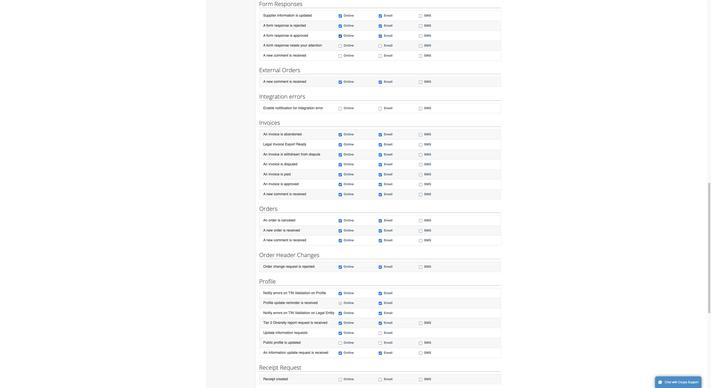 Task type: describe. For each thing, give the bounding box(es) containing it.
17 online from the top
[[344, 239, 354, 243]]

12 sms from the top
[[425, 173, 432, 176]]

export
[[285, 142, 296, 146]]

your
[[301, 43, 308, 47]]

integration
[[260, 92, 288, 101]]

order change request is rejected
[[264, 265, 315, 269]]

3 online from the top
[[344, 34, 354, 37]]

20 online from the top
[[344, 302, 354, 305]]

notify for notify errors on tin validation on profile
[[264, 291, 273, 295]]

17 email from the top
[[384, 239, 393, 243]]

3 comment from the top
[[274, 192, 289, 196]]

errors for notify errors on tin validation on legal entity
[[274, 311, 283, 315]]

1 a new comment is received from the top
[[264, 53, 307, 57]]

4 a new comment is received from the top
[[264, 239, 307, 243]]

14 online from the top
[[344, 193, 354, 196]]

a form response needs your attention
[[264, 43, 322, 47]]

1 vertical spatial legal
[[316, 311, 325, 315]]

6 a from the top
[[264, 192, 266, 196]]

6 email from the top
[[384, 80, 393, 84]]

2 sms from the top
[[425, 24, 432, 27]]

a form response is rejected
[[264, 23, 306, 27]]

diversity
[[273, 321, 287, 325]]

12 online from the top
[[344, 173, 354, 176]]

3 a from the top
[[264, 43, 266, 47]]

23 email from the top
[[384, 331, 393, 335]]

1 horizontal spatial update
[[287, 351, 298, 355]]

notification
[[276, 106, 292, 110]]

1 vertical spatial request
[[298, 321, 310, 325]]

8 sms from the top
[[425, 133, 432, 136]]

invoices
[[260, 119, 280, 127]]

public profile is updated
[[264, 341, 301, 345]]

3 sms from the top
[[425, 34, 432, 37]]

attention
[[309, 43, 322, 47]]

rejected for order change request is rejected
[[302, 265, 315, 269]]

form for a form response is rejected
[[267, 23, 274, 27]]

information for an
[[269, 351, 286, 355]]

20 sms from the top
[[425, 341, 432, 345]]

7 a from the top
[[264, 229, 266, 233]]

12 email from the top
[[384, 173, 393, 176]]

chat with coupa support button
[[656, 377, 702, 389]]

7 email from the top
[[384, 106, 393, 110]]

4 new from the top
[[267, 229, 273, 233]]

tin for profile
[[289, 291, 294, 295]]

invoice for paid
[[269, 172, 280, 176]]

4 a from the top
[[264, 53, 266, 57]]

external orders
[[260, 66, 301, 74]]

validation for legal
[[295, 311, 310, 315]]

5 email from the top
[[384, 54, 393, 57]]

errors for integration errors
[[289, 92, 306, 101]]

update
[[264, 331, 275, 335]]

7 online from the top
[[344, 106, 354, 110]]

21 online from the top
[[344, 311, 354, 315]]

1 vertical spatial order
[[274, 229, 282, 233]]

requests
[[294, 331, 308, 335]]

3 email from the top
[[384, 34, 393, 37]]

11 online from the top
[[344, 163, 354, 166]]

2
[[270, 321, 272, 325]]

18 sms from the top
[[425, 265, 432, 269]]

25 online from the top
[[344, 351, 354, 355]]

an for an invoice is abandoned
[[264, 132, 268, 136]]

change
[[274, 265, 285, 269]]

profile for profile
[[260, 278, 276, 286]]

11 email from the top
[[384, 163, 393, 166]]

26 online from the top
[[344, 378, 354, 382]]

1 online from the top
[[344, 14, 354, 18]]

invoice for approved
[[269, 182, 280, 186]]

invoice for abandoned
[[269, 132, 280, 136]]

18 online from the top
[[344, 265, 354, 269]]

16 sms from the top
[[425, 229, 432, 233]]

notify for notify errors on tin validation on legal entity
[[264, 311, 273, 315]]

0 vertical spatial request
[[286, 265, 298, 269]]

a form response is approved
[[264, 33, 308, 37]]

rejected for a form response is rejected
[[294, 23, 306, 27]]

updated for supplier information is updated
[[299, 13, 312, 18]]

25 email from the top
[[384, 351, 393, 355]]

20 email from the top
[[384, 302, 393, 305]]

21 email from the top
[[384, 311, 393, 315]]

enable
[[264, 106, 275, 110]]

5 online from the top
[[344, 54, 354, 57]]

22 online from the top
[[344, 321, 354, 325]]

validation for profile
[[295, 291, 310, 295]]

receipt request
[[260, 364, 302, 372]]

an for an invoice is approved
[[264, 182, 268, 186]]

24 online from the top
[[344, 341, 354, 345]]

15 online from the top
[[344, 219, 354, 223]]

supplier
[[264, 13, 276, 18]]

enable notification for integration error
[[264, 106, 323, 110]]

order for order header changes
[[260, 251, 275, 259]]

13 email from the top
[[384, 183, 393, 186]]

tier
[[264, 321, 269, 325]]

10 sms from the top
[[425, 153, 432, 156]]

19 sms from the top
[[425, 321, 432, 325]]

15 email from the top
[[384, 219, 393, 223]]

abandoned
[[284, 132, 302, 136]]

2 a from the top
[[264, 33, 266, 37]]

2 new from the top
[[267, 80, 273, 84]]

14 sms from the top
[[425, 193, 432, 196]]

17 sms from the top
[[425, 239, 432, 243]]

24 email from the top
[[384, 341, 393, 345]]

an for an order is canceled
[[264, 219, 268, 223]]

1 a from the top
[[264, 23, 266, 27]]

profile for profile update reminder is received
[[264, 301, 274, 305]]

canceled
[[282, 219, 296, 223]]

invoice
[[273, 142, 284, 146]]

4 comment from the top
[[274, 239, 289, 243]]

0 vertical spatial approved
[[294, 33, 308, 37]]

0 horizontal spatial orders
[[260, 205, 278, 213]]

error
[[316, 106, 323, 110]]

1 new from the top
[[267, 53, 273, 57]]

report
[[288, 321, 297, 325]]

2 vertical spatial request
[[299, 351, 311, 355]]

26 email from the top
[[384, 378, 393, 382]]

2 email from the top
[[384, 24, 393, 27]]

22 email from the top
[[384, 321, 393, 325]]

1 vertical spatial profile
[[316, 291, 326, 295]]

13 online from the top
[[344, 183, 354, 186]]

2 comment from the top
[[274, 80, 289, 84]]

errors for notify errors on tin validation on profile
[[274, 291, 283, 295]]

5 sms from the top
[[425, 54, 432, 57]]

3 a new comment is received from the top
[[264, 192, 307, 196]]

19 online from the top
[[344, 292, 354, 295]]

notify errors on tin validation on profile
[[264, 291, 326, 295]]



Task type: locate. For each thing, give the bounding box(es) containing it.
response for your
[[275, 43, 289, 47]]

an down public
[[264, 351, 268, 355]]

1 vertical spatial tin
[[289, 311, 294, 315]]

is
[[296, 13, 298, 18], [290, 23, 293, 27], [290, 33, 293, 37], [290, 53, 292, 57], [290, 80, 292, 84], [281, 132, 283, 136], [281, 152, 283, 156], [281, 162, 283, 166], [281, 172, 283, 176], [281, 182, 283, 186], [290, 192, 292, 196], [278, 219, 281, 223], [283, 229, 286, 233], [290, 239, 292, 243], [299, 265, 301, 269], [301, 301, 304, 305], [311, 321, 313, 325], [285, 341, 287, 345], [312, 351, 314, 355]]

online
[[344, 14, 354, 18], [344, 24, 354, 27], [344, 34, 354, 37], [344, 44, 354, 47], [344, 54, 354, 57], [344, 80, 354, 84], [344, 106, 354, 110], [344, 133, 354, 136], [344, 143, 354, 146], [344, 153, 354, 156], [344, 163, 354, 166], [344, 173, 354, 176], [344, 183, 354, 186], [344, 193, 354, 196], [344, 219, 354, 223], [344, 229, 354, 233], [344, 239, 354, 243], [344, 265, 354, 269], [344, 292, 354, 295], [344, 302, 354, 305], [344, 311, 354, 315], [344, 321, 354, 325], [344, 331, 354, 335], [344, 341, 354, 345], [344, 351, 354, 355], [344, 378, 354, 382]]

an up an invoice is paid
[[264, 162, 268, 166]]

request down requests
[[299, 351, 311, 355]]

order up a new order is received at the bottom left of the page
[[269, 219, 277, 223]]

1 vertical spatial orders
[[260, 205, 278, 213]]

errors up diversity
[[274, 311, 283, 315]]

response up a form response is approved
[[275, 23, 289, 27]]

tin
[[289, 291, 294, 295], [289, 311, 294, 315]]

tin for legal
[[289, 311, 294, 315]]

7 an from the top
[[264, 351, 268, 355]]

updated up an information update request is received
[[288, 341, 301, 345]]

18 email from the top
[[384, 265, 393, 269]]

validation up "tier 2 diversity report request is received"
[[295, 311, 310, 315]]

23 online from the top
[[344, 331, 354, 335]]

16 email from the top
[[384, 229, 393, 233]]

4 email from the top
[[384, 44, 393, 47]]

invoice for withdrawn
[[269, 152, 280, 156]]

validation
[[295, 291, 310, 295], [295, 311, 310, 315]]

15 sms from the top
[[425, 219, 432, 223]]

approved up your
[[294, 33, 308, 37]]

an invoice is approved
[[264, 182, 299, 186]]

1 invoice from the top
[[269, 132, 280, 136]]

tin up profile update reminder is received
[[289, 291, 294, 295]]

1 vertical spatial errors
[[274, 291, 283, 295]]

received
[[293, 53, 307, 57], [293, 80, 307, 84], [293, 192, 307, 196], [287, 229, 300, 233], [293, 239, 307, 243], [305, 301, 318, 305], [314, 321, 328, 325], [315, 351, 329, 355]]

2 a new comment is received from the top
[[264, 80, 307, 84]]

an invoice is paid
[[264, 172, 291, 176]]

for
[[293, 106, 297, 110]]

1 form from the top
[[267, 23, 274, 27]]

10 email from the top
[[384, 153, 393, 156]]

13 sms from the top
[[425, 183, 432, 186]]

16 online from the top
[[344, 229, 354, 233]]

invoice down 'invoice' at the top left of page
[[269, 152, 280, 156]]

withdrawn
[[284, 152, 300, 156]]

invoice
[[269, 132, 280, 136], [269, 152, 280, 156], [269, 162, 280, 166], [269, 172, 280, 176], [269, 182, 280, 186]]

profile down change
[[260, 278, 276, 286]]

2 vertical spatial form
[[267, 43, 274, 47]]

disputed
[[284, 162, 298, 166]]

0 vertical spatial rejected
[[294, 23, 306, 27]]

coupa
[[679, 381, 688, 385]]

new down an order is canceled
[[267, 229, 273, 233]]

2 response from the top
[[275, 33, 289, 37]]

0 vertical spatial tin
[[289, 291, 294, 295]]

on up the notify errors on tin validation on legal entity
[[311, 291, 315, 295]]

chat
[[666, 381, 672, 385]]

0 vertical spatial information
[[277, 13, 295, 18]]

1 vertical spatial rejected
[[302, 265, 315, 269]]

notify up profile update reminder is received
[[264, 291, 273, 295]]

0 vertical spatial notify
[[264, 291, 273, 295]]

response
[[275, 23, 289, 27], [275, 33, 289, 37], [275, 43, 289, 47]]

request
[[286, 265, 298, 269], [298, 321, 310, 325], [299, 351, 311, 355]]

changes
[[297, 251, 320, 259]]

5 new from the top
[[267, 239, 273, 243]]

form for a form response needs your attention
[[267, 43, 274, 47]]

legal left 'invoice' at the top left of page
[[264, 142, 272, 146]]

1 vertical spatial notify
[[264, 311, 273, 315]]

4 invoice from the top
[[269, 172, 280, 176]]

new up external
[[267, 53, 273, 57]]

comment
[[274, 53, 289, 57], [274, 80, 289, 84], [274, 192, 289, 196], [274, 239, 289, 243]]

order
[[269, 219, 277, 223], [274, 229, 282, 233]]

a new order is received
[[264, 229, 300, 233]]

0 vertical spatial errors
[[289, 92, 306, 101]]

tin down profile update reminder is received
[[289, 311, 294, 315]]

2 vertical spatial response
[[275, 43, 289, 47]]

validation up reminder at the left of page
[[295, 291, 310, 295]]

information up public profile is updated
[[276, 331, 293, 335]]

1 horizontal spatial legal
[[316, 311, 325, 315]]

an
[[264, 132, 268, 136], [264, 152, 268, 156], [264, 162, 268, 166], [264, 172, 268, 176], [264, 182, 268, 186], [264, 219, 268, 223], [264, 351, 268, 355]]

receipt created
[[264, 377, 288, 382]]

request up requests
[[298, 321, 310, 325]]

on down profile update reminder is received
[[284, 311, 288, 315]]

integration
[[298, 106, 315, 110]]

an invoice is withdrawn from dispute
[[264, 152, 321, 156]]

3 an from the top
[[264, 162, 268, 166]]

information down profile
[[269, 351, 286, 355]]

supplier information is updated
[[264, 13, 312, 18]]

invoice for disputed
[[269, 162, 280, 166]]

profile up entity
[[316, 291, 326, 295]]

a new comment is received down a new order is received at the bottom left of the page
[[264, 239, 307, 243]]

update
[[275, 301, 285, 305], [287, 351, 298, 355]]

0 vertical spatial updated
[[299, 13, 312, 18]]

2 vertical spatial errors
[[274, 311, 283, 315]]

notify
[[264, 291, 273, 295], [264, 311, 273, 315]]

3 new from the top
[[267, 192, 273, 196]]

2 vertical spatial profile
[[264, 301, 274, 305]]

profile
[[274, 341, 284, 345]]

invoice down an invoice is paid
[[269, 182, 280, 186]]

with
[[673, 381, 678, 385]]

form down 'a form response is rejected'
[[267, 33, 274, 37]]

needs
[[290, 43, 300, 47]]

orders right external
[[282, 66, 301, 74]]

response for approved
[[275, 33, 289, 37]]

information for supplier
[[277, 13, 295, 18]]

None checkbox
[[339, 14, 342, 18], [379, 14, 383, 18], [339, 24, 342, 28], [379, 24, 383, 28], [339, 44, 342, 48], [339, 54, 342, 58], [379, 54, 383, 58], [419, 54, 423, 58], [379, 107, 383, 110], [419, 133, 423, 137], [379, 143, 383, 147], [339, 153, 342, 157], [339, 163, 342, 167], [379, 163, 383, 167], [419, 163, 423, 167], [339, 173, 342, 177], [339, 183, 342, 187], [379, 183, 383, 187], [419, 183, 423, 187], [339, 193, 342, 197], [379, 193, 383, 197], [419, 193, 423, 197], [339, 220, 342, 223], [419, 230, 423, 233], [339, 240, 342, 243], [379, 240, 383, 243], [379, 292, 383, 296], [339, 302, 342, 306], [379, 312, 383, 316], [339, 322, 342, 325], [379, 322, 383, 325], [339, 332, 342, 335], [339, 342, 342, 345], [379, 342, 383, 345], [419, 342, 423, 345], [339, 352, 342, 355], [379, 378, 383, 382], [419, 378, 423, 382], [339, 14, 342, 18], [379, 14, 383, 18], [339, 24, 342, 28], [379, 24, 383, 28], [339, 44, 342, 48], [339, 54, 342, 58], [379, 54, 383, 58], [419, 54, 423, 58], [379, 107, 383, 110], [419, 133, 423, 137], [379, 143, 383, 147], [339, 153, 342, 157], [339, 163, 342, 167], [379, 163, 383, 167], [419, 163, 423, 167], [339, 173, 342, 177], [339, 183, 342, 187], [379, 183, 383, 187], [419, 183, 423, 187], [339, 193, 342, 197], [379, 193, 383, 197], [419, 193, 423, 197], [339, 220, 342, 223], [419, 230, 423, 233], [339, 240, 342, 243], [379, 240, 383, 243], [379, 292, 383, 296], [339, 302, 342, 306], [379, 312, 383, 316], [339, 322, 342, 325], [379, 322, 383, 325], [339, 332, 342, 335], [339, 342, 342, 345], [379, 342, 383, 345], [419, 342, 423, 345], [339, 352, 342, 355], [379, 378, 383, 382], [419, 378, 423, 382]]

legal invoice export ready
[[264, 142, 307, 146]]

invoice up an invoice is paid
[[269, 162, 280, 166]]

1 horizontal spatial orders
[[282, 66, 301, 74]]

updated up 'a form response is rejected'
[[299, 13, 312, 18]]

3 invoice from the top
[[269, 162, 280, 166]]

0 vertical spatial form
[[267, 23, 274, 27]]

header
[[277, 251, 296, 259]]

receipt for receipt request
[[260, 364, 279, 372]]

1 vertical spatial form
[[267, 33, 274, 37]]

support
[[689, 381, 699, 385]]

errors
[[289, 92, 306, 101], [274, 291, 283, 295], [274, 311, 283, 315]]

an invoice is abandoned
[[264, 132, 302, 136]]

4 sms from the top
[[425, 44, 432, 47]]

receipt left created
[[264, 377, 276, 382]]

an for an invoice is withdrawn from dispute
[[264, 152, 268, 156]]

2 an from the top
[[264, 152, 268, 156]]

0 vertical spatial profile
[[260, 278, 276, 286]]

receipt
[[260, 364, 279, 372], [264, 377, 276, 382]]

on up profile update reminder is received
[[284, 291, 288, 295]]

1 vertical spatial receipt
[[264, 377, 276, 382]]

new down a new order is received at the bottom left of the page
[[267, 239, 273, 243]]

updated
[[299, 13, 312, 18], [288, 341, 301, 345]]

1 vertical spatial order
[[264, 265, 273, 269]]

1 email from the top
[[384, 14, 393, 18]]

comment down a new order is received at the bottom left of the page
[[274, 239, 289, 243]]

1 vertical spatial update
[[287, 351, 298, 355]]

integration errors
[[260, 92, 306, 101]]

comment down the an invoice is approved
[[274, 192, 289, 196]]

2 vertical spatial information
[[269, 351, 286, 355]]

1 tin from the top
[[289, 291, 294, 295]]

a new comment is received down external orders
[[264, 80, 307, 84]]

order down an order is canceled
[[274, 229, 282, 233]]

order up change
[[260, 251, 275, 259]]

22 sms from the top
[[425, 378, 432, 382]]

comment down external orders
[[274, 80, 289, 84]]

receipt for receipt created
[[264, 377, 276, 382]]

9 online from the top
[[344, 143, 354, 146]]

1 sms from the top
[[425, 14, 432, 18]]

1 vertical spatial response
[[275, 33, 289, 37]]

paid
[[284, 172, 291, 176]]

update left reminder at the left of page
[[275, 301, 285, 305]]

9 sms from the top
[[425, 143, 432, 146]]

5 invoice from the top
[[269, 182, 280, 186]]

a
[[264, 23, 266, 27], [264, 33, 266, 37], [264, 43, 266, 47], [264, 53, 266, 57], [264, 80, 266, 84], [264, 192, 266, 196], [264, 229, 266, 233], [264, 239, 266, 243]]

response down a form response is approved
[[275, 43, 289, 47]]

2 invoice from the top
[[269, 152, 280, 156]]

on left entity
[[311, 311, 315, 315]]

None checkbox
[[419, 14, 423, 18], [419, 24, 423, 28], [339, 34, 342, 38], [379, 34, 383, 38], [419, 34, 423, 38], [379, 44, 383, 48], [419, 44, 423, 48], [339, 81, 342, 84], [379, 81, 383, 84], [419, 81, 423, 84], [339, 107, 342, 110], [419, 107, 423, 110], [339, 133, 342, 137], [379, 133, 383, 137], [339, 143, 342, 147], [419, 143, 423, 147], [379, 153, 383, 157], [419, 153, 423, 157], [379, 173, 383, 177], [419, 173, 423, 177], [379, 220, 383, 223], [419, 220, 423, 223], [339, 230, 342, 233], [379, 230, 383, 233], [419, 240, 423, 243], [339, 266, 342, 269], [379, 266, 383, 269], [419, 266, 423, 269], [339, 292, 342, 296], [379, 302, 383, 306], [339, 312, 342, 316], [419, 322, 423, 325], [379, 332, 383, 335], [379, 352, 383, 355], [419, 352, 423, 355], [339, 378, 342, 382], [419, 14, 423, 18], [419, 24, 423, 28], [339, 34, 342, 38], [379, 34, 383, 38], [419, 34, 423, 38], [379, 44, 383, 48], [419, 44, 423, 48], [339, 81, 342, 84], [379, 81, 383, 84], [419, 81, 423, 84], [339, 107, 342, 110], [419, 107, 423, 110], [339, 133, 342, 137], [379, 133, 383, 137], [339, 143, 342, 147], [419, 143, 423, 147], [379, 153, 383, 157], [419, 153, 423, 157], [379, 173, 383, 177], [419, 173, 423, 177], [379, 220, 383, 223], [419, 220, 423, 223], [339, 230, 342, 233], [379, 230, 383, 233], [419, 240, 423, 243], [339, 266, 342, 269], [379, 266, 383, 269], [419, 266, 423, 269], [339, 292, 342, 296], [379, 302, 383, 306], [339, 312, 342, 316], [419, 322, 423, 325], [379, 332, 383, 335], [379, 352, 383, 355], [419, 352, 423, 355], [339, 378, 342, 382]]

request down order header changes
[[286, 265, 298, 269]]

new down external
[[267, 80, 273, 84]]

1 vertical spatial approved
[[284, 182, 299, 186]]

legal
[[264, 142, 272, 146], [316, 311, 325, 315]]

dispute
[[309, 152, 321, 156]]

rejected down supplier information is updated
[[294, 23, 306, 27]]

an invoice is disputed
[[264, 162, 298, 166]]

2 notify from the top
[[264, 311, 273, 315]]

rejected down "changes"
[[302, 265, 315, 269]]

ready
[[296, 142, 307, 146]]

an for an information update request is received
[[264, 351, 268, 355]]

0 vertical spatial receipt
[[260, 364, 279, 372]]

information
[[277, 13, 295, 18], [276, 331, 293, 335], [269, 351, 286, 355]]

orders up an order is canceled
[[260, 205, 278, 213]]

an down an invoice is paid
[[264, 182, 268, 186]]

order
[[260, 251, 275, 259], [264, 265, 273, 269]]

14 email from the top
[[384, 193, 393, 196]]

9 email from the top
[[384, 143, 393, 146]]

order header changes
[[260, 251, 320, 259]]

created
[[276, 377, 288, 382]]

updated for public profile is updated
[[288, 341, 301, 345]]

approved
[[294, 33, 308, 37], [284, 182, 299, 186]]

6 online from the top
[[344, 80, 354, 84]]

approved down paid
[[284, 182, 299, 186]]

notify up tier
[[264, 311, 273, 315]]

0 vertical spatial update
[[275, 301, 285, 305]]

a new comment is received down "a form response needs your attention"
[[264, 53, 307, 57]]

an down invoices
[[264, 132, 268, 136]]

10 online from the top
[[344, 153, 354, 156]]

entity
[[326, 311, 335, 315]]

3 response from the top
[[275, 43, 289, 47]]

5 an from the top
[[264, 182, 268, 186]]

1 response from the top
[[275, 23, 289, 27]]

request
[[280, 364, 302, 372]]

form down a form response is approved
[[267, 43, 274, 47]]

from
[[301, 152, 308, 156]]

update down public profile is updated
[[287, 351, 298, 355]]

an order is canceled
[[264, 219, 296, 223]]

8 a from the top
[[264, 239, 266, 243]]

6 sms from the top
[[425, 80, 432, 84]]

0 vertical spatial response
[[275, 23, 289, 27]]

an down the "an invoice is disputed"
[[264, 172, 268, 176]]

an up a new order is received at the bottom left of the page
[[264, 219, 268, 223]]

orders
[[282, 66, 301, 74], [260, 205, 278, 213]]

1 validation from the top
[[295, 291, 310, 295]]

21 sms from the top
[[425, 351, 432, 355]]

information for update
[[276, 331, 293, 335]]

sms
[[425, 14, 432, 18], [425, 24, 432, 27], [425, 34, 432, 37], [425, 44, 432, 47], [425, 54, 432, 57], [425, 80, 432, 84], [425, 106, 432, 110], [425, 133, 432, 136], [425, 143, 432, 146], [425, 153, 432, 156], [425, 163, 432, 166], [425, 173, 432, 176], [425, 183, 432, 186], [425, 193, 432, 196], [425, 219, 432, 223], [425, 229, 432, 233], [425, 239, 432, 243], [425, 265, 432, 269], [425, 321, 432, 325], [425, 341, 432, 345], [425, 351, 432, 355], [425, 378, 432, 382]]

0 vertical spatial legal
[[264, 142, 272, 146]]

update information requests
[[264, 331, 308, 335]]

an for an invoice is paid
[[264, 172, 268, 176]]

5 a from the top
[[264, 80, 266, 84]]

order left change
[[264, 265, 273, 269]]

2 form from the top
[[267, 33, 274, 37]]

errors up profile update reminder is received
[[274, 291, 283, 295]]

chat with coupa support
[[666, 381, 699, 385]]

19 email from the top
[[384, 292, 393, 295]]

tier 2 diversity report request is received
[[264, 321, 328, 325]]

errors up the for
[[289, 92, 306, 101]]

external
[[260, 66, 281, 74]]

an for an invoice is disputed
[[264, 162, 268, 166]]

notify errors on tin validation on legal entity
[[264, 311, 335, 315]]

receipt up receipt created
[[260, 364, 279, 372]]

legal left entity
[[316, 311, 325, 315]]

reminder
[[286, 301, 300, 305]]

rejected
[[294, 23, 306, 27], [302, 265, 315, 269]]

new down the an invoice is approved
[[267, 192, 273, 196]]

comment up external orders
[[274, 53, 289, 57]]

profile update reminder is received
[[264, 301, 318, 305]]

invoice down the "an invoice is disputed"
[[269, 172, 280, 176]]

an information update request is received
[[264, 351, 329, 355]]

form
[[267, 23, 274, 27], [267, 33, 274, 37], [267, 43, 274, 47]]

7 sms from the top
[[425, 106, 432, 110]]

1 comment from the top
[[274, 53, 289, 57]]

response down 'a form response is rejected'
[[275, 33, 289, 37]]

1 vertical spatial updated
[[288, 341, 301, 345]]

an up the "an invoice is disputed"
[[264, 152, 268, 156]]

profile up tier
[[264, 301, 274, 305]]

8 online from the top
[[344, 133, 354, 136]]

1 vertical spatial validation
[[295, 311, 310, 315]]

0 vertical spatial order
[[269, 219, 277, 223]]

form down supplier
[[267, 23, 274, 27]]

2 online from the top
[[344, 24, 354, 27]]

a new comment is received
[[264, 53, 307, 57], [264, 80, 307, 84], [264, 192, 307, 196], [264, 239, 307, 243]]

on
[[284, 291, 288, 295], [311, 291, 315, 295], [284, 311, 288, 315], [311, 311, 315, 315]]

a new comment is received down the an invoice is approved
[[264, 192, 307, 196]]

public
[[264, 341, 273, 345]]

order for order change request is rejected
[[264, 265, 273, 269]]

1 vertical spatial information
[[276, 331, 293, 335]]

8 email from the top
[[384, 133, 393, 136]]

0 vertical spatial orders
[[282, 66, 301, 74]]

11 sms from the top
[[425, 163, 432, 166]]

4 online from the top
[[344, 44, 354, 47]]

0 vertical spatial validation
[[295, 291, 310, 295]]

1 an from the top
[[264, 132, 268, 136]]

2 validation from the top
[[295, 311, 310, 315]]

invoice up 'invoice' at the top left of page
[[269, 132, 280, 136]]

new
[[267, 53, 273, 57], [267, 80, 273, 84], [267, 192, 273, 196], [267, 229, 273, 233], [267, 239, 273, 243]]

profile
[[260, 278, 276, 286], [316, 291, 326, 295], [264, 301, 274, 305]]

information up 'a form response is rejected'
[[277, 13, 295, 18]]

0 horizontal spatial legal
[[264, 142, 272, 146]]

0 horizontal spatial update
[[275, 301, 285, 305]]

email
[[384, 14, 393, 18], [384, 24, 393, 27], [384, 34, 393, 37], [384, 44, 393, 47], [384, 54, 393, 57], [384, 80, 393, 84], [384, 106, 393, 110], [384, 133, 393, 136], [384, 143, 393, 146], [384, 153, 393, 156], [384, 163, 393, 166], [384, 173, 393, 176], [384, 183, 393, 186], [384, 193, 393, 196], [384, 219, 393, 223], [384, 229, 393, 233], [384, 239, 393, 243], [384, 265, 393, 269], [384, 292, 393, 295], [384, 302, 393, 305], [384, 311, 393, 315], [384, 321, 393, 325], [384, 331, 393, 335], [384, 341, 393, 345], [384, 351, 393, 355], [384, 378, 393, 382]]

response for rejected
[[275, 23, 289, 27]]

0 vertical spatial order
[[260, 251, 275, 259]]

form for a form response is approved
[[267, 33, 274, 37]]



Task type: vqa. For each thing, say whether or not it's contained in the screenshot.
T & B Enterprises image
no



